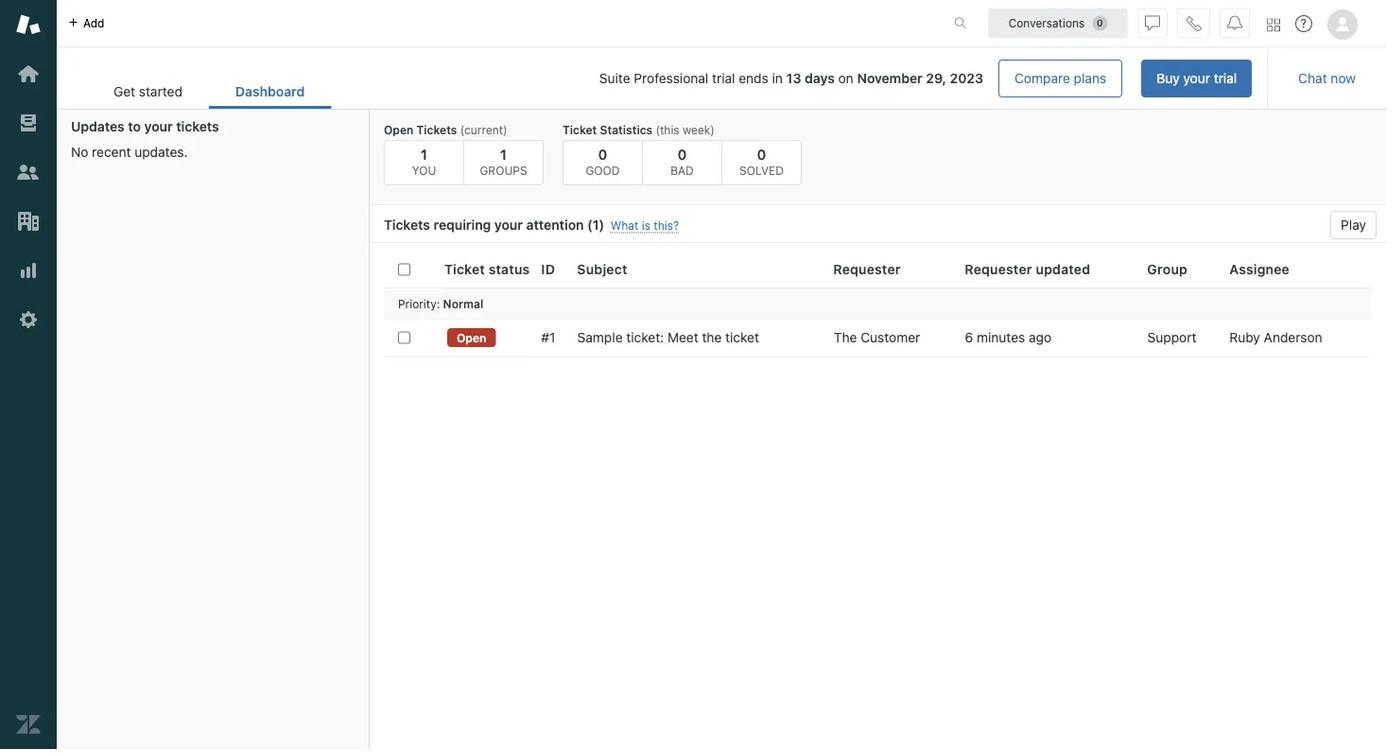 Task type: vqa. For each thing, say whether or not it's contained in the screenshot.
Shared in the top of the page
no



Task type: describe. For each thing, give the bounding box(es) containing it.
1 you
[[412, 146, 436, 177]]

0 for 0 bad
[[678, 146, 687, 162]]

requester for requester updated
[[965, 261, 1033, 277]]

group
[[1148, 261, 1188, 277]]

ends
[[739, 70, 769, 86]]

status
[[489, 261, 530, 277]]

section containing compare plans
[[347, 60, 1252, 97]]

updates to your tickets
[[71, 119, 219, 134]]

grid containing ticket status
[[370, 251, 1387, 749]]

chat now
[[1299, 70, 1356, 86]]

ticket statistics (this week)
[[563, 123, 715, 136]]

dashboard
[[235, 84, 305, 99]]

the customer
[[834, 330, 921, 345]]

add button
[[57, 0, 116, 46]]

suite professional trial ends in 13 days on november 29, 2023
[[599, 70, 984, 86]]

your for updates to your tickets
[[144, 119, 173, 134]]

your inside buy your trial button
[[1184, 70, 1211, 86]]

november
[[857, 70, 923, 86]]

2 horizontal spatial 1
[[593, 217, 599, 233]]

ticket status
[[445, 261, 530, 277]]

compare
[[1015, 70, 1070, 86]]

ruby anderson
[[1230, 330, 1323, 345]]

0 vertical spatial tickets
[[417, 123, 457, 136]]

suite
[[599, 70, 630, 86]]

the
[[702, 330, 722, 345]]

0 bad
[[671, 146, 694, 177]]

support
[[1148, 330, 1197, 345]]

updated
[[1036, 261, 1091, 277]]

solved
[[740, 164, 784, 177]]

meet
[[668, 330, 699, 345]]

no recent updates.
[[71, 144, 188, 160]]

admin image
[[16, 307, 41, 332]]

good
[[586, 164, 620, 177]]

no
[[71, 144, 88, 160]]

conversations button
[[988, 8, 1128, 38]]

on
[[839, 70, 854, 86]]

1 groups
[[480, 146, 527, 177]]

customer
[[861, 330, 921, 345]]

week)
[[683, 123, 715, 136]]

this?
[[654, 219, 679, 232]]

requester for requester
[[834, 261, 901, 277]]

open for open tickets (current)
[[384, 123, 414, 136]]

open for open
[[457, 331, 486, 344]]

get started image
[[16, 61, 41, 86]]

priority : normal
[[398, 297, 484, 310]]

subject
[[577, 261, 628, 277]]

updates.
[[135, 144, 188, 160]]

buy your trial
[[1157, 70, 1237, 86]]

get started
[[113, 84, 182, 99]]

what
[[611, 219, 639, 232]]

1 for 1 you
[[421, 146, 428, 162]]

attention
[[526, 217, 584, 233]]

compare plans
[[1015, 70, 1107, 86]]

bad
[[671, 164, 694, 177]]

statistics
[[600, 123, 653, 136]]

conversations
[[1009, 17, 1085, 30]]

ticket for ticket status
[[445, 261, 485, 277]]

ticket for ticket statistics (this week)
[[563, 123, 597, 136]]

ruby
[[1230, 330, 1261, 345]]

notifications image
[[1228, 16, 1243, 31]]

requiring
[[434, 217, 491, 233]]

groups
[[480, 164, 527, 177]]

button displays agent's chat status as invisible. image
[[1145, 16, 1160, 31]]

days
[[805, 70, 835, 86]]

add
[[83, 17, 104, 30]]

buy
[[1157, 70, 1180, 86]]



Task type: locate. For each thing, give the bounding box(es) containing it.
(
[[587, 217, 593, 233]]

minutes
[[977, 330, 1025, 345]]

play
[[1341, 217, 1367, 233]]

your for tickets requiring your attention ( 1 ) what is this?
[[495, 217, 523, 233]]

6
[[965, 330, 973, 345]]

professional
[[634, 70, 709, 86]]

zendesk support image
[[16, 12, 41, 37]]

November 29, 2023 text field
[[857, 70, 984, 86]]

your
[[1184, 70, 1211, 86], [144, 119, 173, 134], [495, 217, 523, 233]]

ticket
[[563, 123, 597, 136], [445, 261, 485, 277]]

1 vertical spatial your
[[144, 119, 173, 134]]

ago
[[1029, 330, 1052, 345]]

2 0 from the left
[[678, 146, 687, 162]]

0 inside 0 solved
[[757, 146, 766, 162]]

priority
[[398, 297, 437, 310]]

now
[[1331, 70, 1356, 86]]

ticket up the 0 good
[[563, 123, 597, 136]]

1 vertical spatial ticket
[[445, 261, 485, 277]]

)
[[599, 217, 604, 233]]

is
[[642, 219, 651, 232]]

sample
[[577, 330, 623, 345]]

tab list containing get started
[[87, 74, 331, 109]]

3 0 from the left
[[757, 146, 766, 162]]

tickets
[[176, 119, 219, 134]]

1 vertical spatial open
[[457, 331, 486, 344]]

2023
[[950, 70, 984, 86]]

1 horizontal spatial 0
[[678, 146, 687, 162]]

1 requester from the left
[[834, 261, 901, 277]]

1 left what at the left of the page
[[593, 217, 599, 233]]

1 horizontal spatial trial
[[1214, 70, 1237, 86]]

0 solved
[[740, 146, 784, 177]]

0 vertical spatial open
[[384, 123, 414, 136]]

1 horizontal spatial your
[[495, 217, 523, 233]]

ticket inside grid
[[445, 261, 485, 277]]

your up status
[[495, 217, 523, 233]]

ticket
[[726, 330, 759, 345]]

Select All Tickets checkbox
[[398, 263, 410, 275]]

to
[[128, 119, 141, 134]]

anderson
[[1264, 330, 1323, 345]]

sample ticket: meet the ticket link
[[577, 329, 759, 346]]

ticket:
[[626, 330, 664, 345]]

None checkbox
[[398, 331, 410, 344]]

2 horizontal spatial your
[[1184, 70, 1211, 86]]

1 up groups
[[500, 146, 507, 162]]

2 requester from the left
[[965, 261, 1033, 277]]

2 vertical spatial your
[[495, 217, 523, 233]]

tickets requiring your attention ( 1 ) what is this?
[[384, 217, 679, 233]]

normal
[[443, 297, 484, 310]]

tickets up 1 you
[[417, 123, 457, 136]]

ticket up normal
[[445, 261, 485, 277]]

0 horizontal spatial ticket
[[445, 261, 485, 277]]

trial down 'notifications' icon
[[1214, 70, 1237, 86]]

1 horizontal spatial open
[[457, 331, 486, 344]]

6 minutes ago
[[965, 330, 1052, 345]]

your right "to"
[[144, 119, 173, 134]]

1 inside 1 groups
[[500, 146, 507, 162]]

(this
[[656, 123, 680, 136]]

get started tab
[[87, 74, 209, 109]]

0 horizontal spatial 0
[[598, 146, 608, 162]]

13
[[787, 70, 802, 86]]

zendesk products image
[[1267, 18, 1281, 32]]

section
[[347, 60, 1252, 97]]

open up 1 you
[[384, 123, 414, 136]]

open tickets (current)
[[384, 123, 508, 136]]

0 up good on the left of the page
[[598, 146, 608, 162]]

trial
[[1214, 70, 1237, 86], [712, 70, 735, 86]]

chat now button
[[1284, 60, 1371, 97]]

0 vertical spatial ticket
[[563, 123, 597, 136]]

:
[[437, 297, 440, 310]]

0 good
[[586, 146, 620, 177]]

0 horizontal spatial trial
[[712, 70, 735, 86]]

0 horizontal spatial requester
[[834, 261, 901, 277]]

get
[[113, 84, 135, 99]]

your right buy
[[1184, 70, 1211, 86]]

0 for 0 solved
[[757, 146, 766, 162]]

updates
[[71, 119, 125, 134]]

1 vertical spatial tickets
[[384, 217, 430, 233]]

0 horizontal spatial your
[[144, 119, 173, 134]]

trial inside button
[[1214, 70, 1237, 86]]

views image
[[16, 111, 41, 135]]

2 horizontal spatial 0
[[757, 146, 766, 162]]

0 vertical spatial your
[[1184, 70, 1211, 86]]

requester up the customer
[[834, 261, 901, 277]]

sample ticket: meet the ticket
[[577, 330, 759, 345]]

requester left updated
[[965, 261, 1033, 277]]

tab list
[[87, 74, 331, 109]]

29,
[[926, 70, 947, 86]]

started
[[139, 84, 182, 99]]

zendesk image
[[16, 712, 41, 737]]

trial left ends
[[712, 70, 735, 86]]

0 inside the 0 good
[[598, 146, 608, 162]]

play button
[[1331, 211, 1377, 239]]

compare plans button
[[999, 60, 1123, 97]]

0
[[598, 146, 608, 162], [678, 146, 687, 162], [757, 146, 766, 162]]

buy your trial button
[[1142, 60, 1252, 97]]

recent
[[92, 144, 131, 160]]

the
[[834, 330, 857, 345]]

1 0 from the left
[[598, 146, 608, 162]]

get help image
[[1296, 15, 1313, 32]]

customers image
[[16, 160, 41, 184]]

tickets
[[417, 123, 457, 136], [384, 217, 430, 233]]

1 trial from the left
[[1214, 70, 1237, 86]]

open
[[384, 123, 414, 136], [457, 331, 486, 344]]

1 horizontal spatial 1
[[500, 146, 507, 162]]

you
[[412, 164, 436, 177]]

2 trial from the left
[[712, 70, 735, 86]]

1 up 'you'
[[421, 146, 428, 162]]

0 for 0 good
[[598, 146, 608, 162]]

organizations image
[[16, 209, 41, 234]]

requester updated
[[965, 261, 1091, 277]]

0 up solved
[[757, 146, 766, 162]]

assignee
[[1230, 261, 1290, 277]]

requester
[[834, 261, 901, 277], [965, 261, 1033, 277]]

id
[[541, 261, 555, 277]]

open down normal
[[457, 331, 486, 344]]

plans
[[1074, 70, 1107, 86]]

tickets up select all tickets option
[[384, 217, 430, 233]]

chat
[[1299, 70, 1328, 86]]

grid
[[370, 251, 1387, 749]]

main element
[[0, 0, 57, 749]]

#1
[[541, 330, 556, 345]]

0 horizontal spatial 1
[[421, 146, 428, 162]]

(current)
[[460, 123, 508, 136]]

in
[[772, 70, 783, 86]]

1 inside 1 you
[[421, 146, 428, 162]]

0 up bad
[[678, 146, 687, 162]]

trial for professional
[[712, 70, 735, 86]]

1 horizontal spatial requester
[[965, 261, 1033, 277]]

trial for your
[[1214, 70, 1237, 86]]

reporting image
[[16, 258, 41, 283]]

1 for 1 groups
[[500, 146, 507, 162]]

1
[[421, 146, 428, 162], [500, 146, 507, 162], [593, 217, 599, 233]]

1 horizontal spatial ticket
[[563, 123, 597, 136]]

0 inside 0 bad
[[678, 146, 687, 162]]

0 horizontal spatial open
[[384, 123, 414, 136]]



